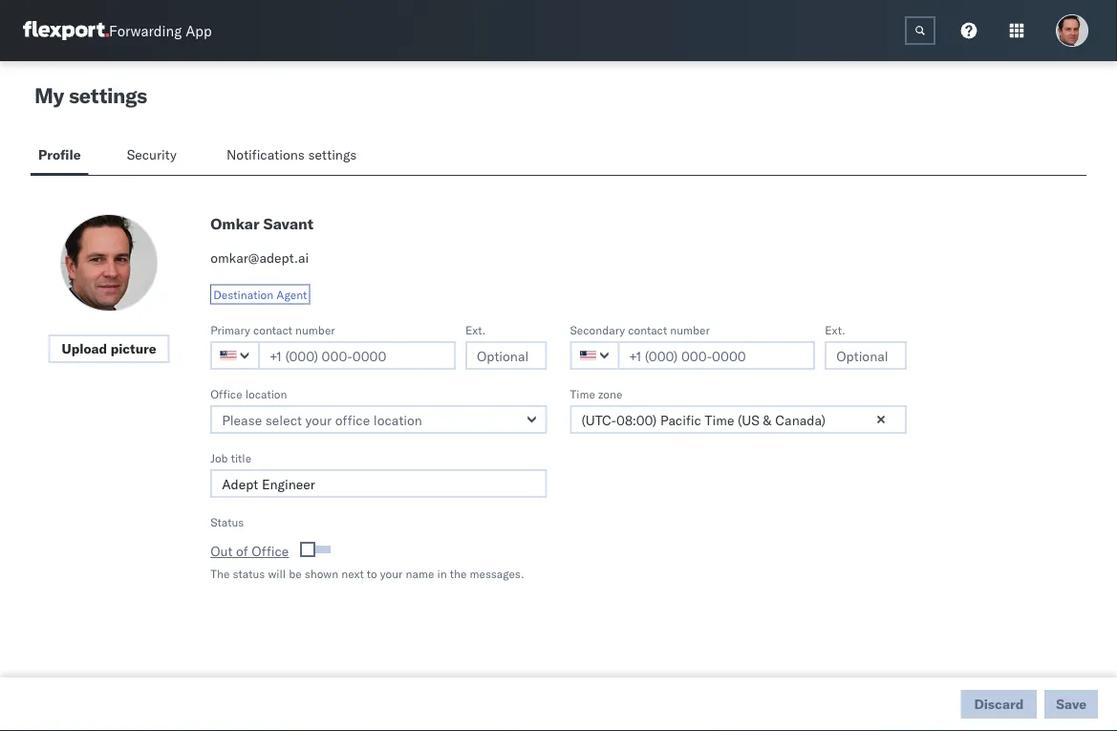 Task type: vqa. For each thing, say whether or not it's contained in the screenshot.
the topmost A
no



Task type: describe. For each thing, give the bounding box(es) containing it.
forwarding
[[109, 22, 182, 40]]

profile button
[[31, 138, 89, 175]]

(UTC-08:00) Pacific Time (US & Canada) text field
[[570, 405, 907, 434]]

time zone
[[570, 387, 622, 401]]

status
[[210, 515, 244, 529]]

+1 (000) 000-0000 telephone field
[[618, 341, 815, 370]]

number for secondary contact number
[[670, 323, 710, 337]]

app
[[186, 22, 212, 40]]

picture
[[111, 340, 156, 357]]

forwarding app
[[109, 22, 212, 40]]

security
[[127, 146, 177, 163]]

my
[[34, 82, 64, 108]]

+1 (000) 000-0000 telephone field
[[258, 341, 456, 370]]

primary contact number
[[210, 323, 335, 337]]

optional telephone field for secondary contact number
[[825, 341, 907, 370]]

omkar savant
[[210, 214, 313, 233]]

job
[[210, 451, 228, 465]]

ext. for secondary contact number
[[825, 323, 845, 337]]

upload picture
[[62, 340, 156, 357]]

united states text field for secondary
[[570, 341, 620, 370]]

will
[[268, 566, 286, 581]]

flexport. image
[[23, 21, 109, 40]]

job title
[[210, 451, 251, 465]]

profile
[[38, 146, 81, 163]]

omkar@adept.ai
[[210, 249, 309, 266]]

the
[[210, 566, 230, 581]]

status
[[233, 566, 265, 581]]

upload picture button
[[48, 334, 170, 363]]

upload
[[62, 340, 107, 357]]

the
[[450, 566, 467, 581]]

shown
[[305, 566, 338, 581]]

next
[[341, 566, 364, 581]]

notifications settings
[[226, 146, 357, 163]]

secondary contact number
[[570, 323, 710, 337]]

office location
[[210, 387, 287, 401]]

your
[[380, 566, 403, 581]]

be
[[289, 566, 302, 581]]

contact for primary
[[253, 323, 292, 337]]

ext. for primary contact number
[[465, 323, 486, 337]]

to
[[367, 566, 377, 581]]

out
[[210, 543, 233, 559]]

secondary
[[570, 323, 625, 337]]

1 horizontal spatial office
[[252, 543, 289, 559]]



Task type: locate. For each thing, give the bounding box(es) containing it.
settings right the notifications
[[308, 146, 357, 163]]

destination
[[213, 287, 273, 301]]

1 horizontal spatial united states text field
[[570, 341, 620, 370]]

united states text field for primary
[[210, 341, 260, 370]]

Job title text field
[[210, 469, 547, 498]]

settings for my settings
[[69, 82, 147, 108]]

destination agent
[[213, 287, 307, 301]]

in
[[437, 566, 447, 581]]

Please select your office location text field
[[210, 405, 547, 434]]

1 horizontal spatial optional telephone field
[[825, 341, 907, 370]]

contact right secondary
[[628, 323, 667, 337]]

zone
[[598, 387, 622, 401]]

2 number from the left
[[670, 323, 710, 337]]

1 ext. from the left
[[465, 323, 486, 337]]

None text field
[[905, 16, 936, 45]]

number
[[295, 323, 335, 337], [670, 323, 710, 337]]

office
[[210, 387, 242, 401], [252, 543, 289, 559]]

settings
[[69, 82, 147, 108], [308, 146, 357, 163]]

notifications settings button
[[219, 138, 373, 175]]

0 horizontal spatial optional telephone field
[[465, 341, 547, 370]]

1 number from the left
[[295, 323, 335, 337]]

ext.
[[465, 323, 486, 337], [825, 323, 845, 337]]

0 horizontal spatial number
[[295, 323, 335, 337]]

2 ext. from the left
[[825, 323, 845, 337]]

the status will be shown next to your name in the messages.
[[210, 566, 524, 581]]

security button
[[119, 138, 188, 175]]

united states text field down primary
[[210, 341, 260, 370]]

savant
[[263, 214, 313, 233]]

number down the agent
[[295, 323, 335, 337]]

1 horizontal spatial number
[[670, 323, 710, 337]]

of
[[236, 543, 248, 559]]

1 horizontal spatial settings
[[308, 146, 357, 163]]

my settings
[[34, 82, 147, 108]]

0 horizontal spatial ext.
[[465, 323, 486, 337]]

location
[[245, 387, 287, 401]]

contact for secondary
[[628, 323, 667, 337]]

1 vertical spatial settings
[[308, 146, 357, 163]]

optional telephone field for primary contact number
[[465, 341, 547, 370]]

2 united states text field from the left
[[570, 341, 620, 370]]

2 optional telephone field from the left
[[825, 341, 907, 370]]

office up will
[[252, 543, 289, 559]]

agent
[[276, 287, 307, 301]]

title
[[231, 451, 251, 465]]

number up +1 (000) 000-0000 phone field
[[670, 323, 710, 337]]

contact
[[253, 323, 292, 337], [628, 323, 667, 337]]

primary
[[210, 323, 250, 337]]

1 contact from the left
[[253, 323, 292, 337]]

None checkbox
[[304, 546, 331, 553]]

0 vertical spatial settings
[[69, 82, 147, 108]]

0 horizontal spatial contact
[[253, 323, 292, 337]]

0 horizontal spatial united states text field
[[210, 341, 260, 370]]

omkar
[[210, 214, 260, 233]]

settings inside button
[[308, 146, 357, 163]]

1 optional telephone field from the left
[[465, 341, 547, 370]]

name
[[406, 566, 434, 581]]

0 vertical spatial office
[[210, 387, 242, 401]]

0 horizontal spatial settings
[[69, 82, 147, 108]]

0 horizontal spatial office
[[210, 387, 242, 401]]

settings right my at the left top
[[69, 82, 147, 108]]

notifications
[[226, 146, 305, 163]]

1 united states text field from the left
[[210, 341, 260, 370]]

2 contact from the left
[[628, 323, 667, 337]]

United States text field
[[210, 341, 260, 370], [570, 341, 620, 370]]

messages.
[[470, 566, 524, 581]]

office left 'location'
[[210, 387, 242, 401]]

time
[[570, 387, 595, 401]]

1 horizontal spatial contact
[[628, 323, 667, 337]]

1 vertical spatial office
[[252, 543, 289, 559]]

Optional telephone field
[[465, 341, 547, 370], [825, 341, 907, 370]]

out of office
[[210, 543, 289, 559]]

contact down destination agent
[[253, 323, 292, 337]]

1 horizontal spatial ext.
[[825, 323, 845, 337]]

united states text field down secondary
[[570, 341, 620, 370]]

forwarding app link
[[23, 21, 212, 40]]

number for primary contact number
[[295, 323, 335, 337]]

settings for notifications settings
[[308, 146, 357, 163]]



